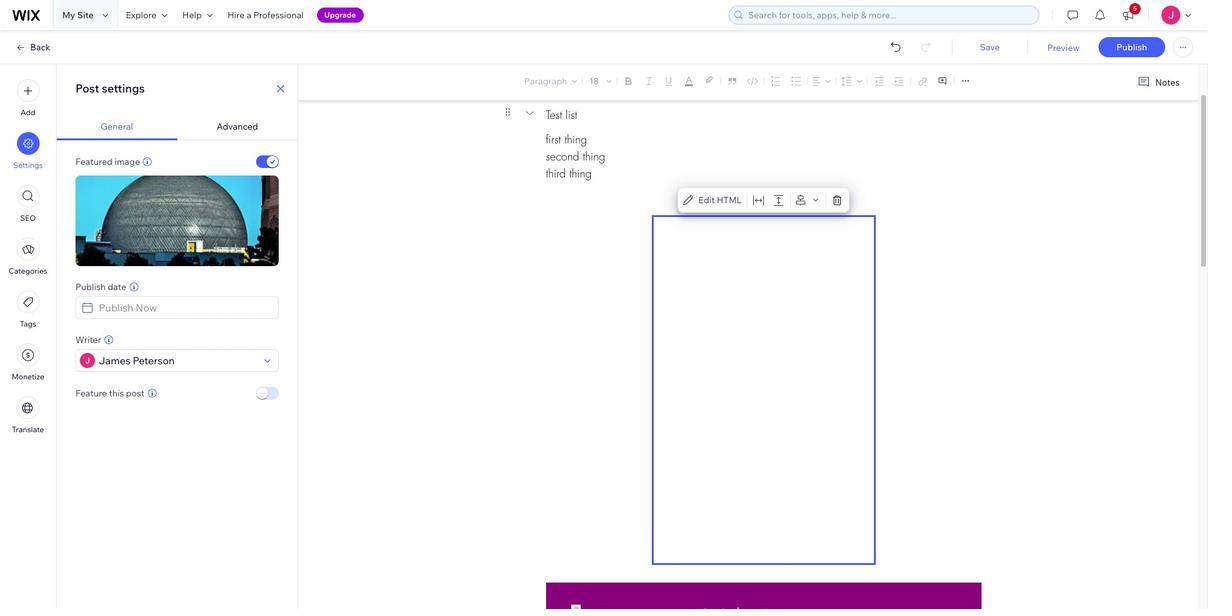 Task type: vqa. For each thing, say whether or not it's contained in the screenshot.
Last
no



Task type: locate. For each thing, give the bounding box(es) containing it.
image
[[114, 156, 140, 167]]

thing up second
[[565, 132, 587, 147]]

0 horizontal spatial publish
[[76, 281, 106, 293]]

settings
[[102, 81, 145, 96]]

post settings
[[76, 81, 145, 96]]

save
[[980, 42, 1000, 53]]

monetize button
[[12, 344, 44, 381]]

seo
[[20, 213, 36, 223]]

site
[[77, 9, 94, 21]]

thing right third
[[569, 166, 592, 181]]

html
[[717, 194, 742, 206]]

publish down 5 button
[[1117, 42, 1148, 53]]

tab list
[[57, 113, 298, 140]]

5
[[1133, 4, 1137, 13]]

edit html
[[699, 194, 742, 206]]

Search for tools, apps, help & more... field
[[745, 6, 1035, 24]]

featured
[[76, 156, 113, 167]]

explore
[[126, 9, 157, 21]]

test list
[[546, 107, 577, 122]]

publish inside button
[[1117, 42, 1148, 53]]

translate
[[12, 425, 44, 434]]

help button
[[175, 0, 220, 30]]

seo button
[[17, 185, 39, 223]]

paragraph button
[[522, 72, 580, 90]]

1 horizontal spatial publish
[[1117, 42, 1148, 53]]

edit html button
[[681, 191, 744, 209]]

publish for publish date
[[76, 281, 106, 293]]

hire a professional
[[228, 9, 304, 21]]

feature
[[76, 388, 107, 399]]

general button
[[57, 113, 177, 140]]

date
[[108, 281, 126, 293]]

publish left date on the top of the page
[[76, 281, 106, 293]]

1 vertical spatial publish
[[76, 281, 106, 293]]

post
[[126, 388, 144, 399]]

first thing second thing third thing
[[546, 132, 605, 181]]

add button
[[17, 79, 39, 117]]

third
[[546, 166, 566, 181]]

publish
[[1117, 42, 1148, 53], [76, 281, 106, 293]]

preview
[[1048, 42, 1080, 53]]

Publish date field
[[95, 297, 274, 318]]

menu
[[0, 72, 56, 442]]

this
[[109, 388, 124, 399]]

test
[[546, 107, 562, 122]]

thing right second
[[583, 149, 605, 164]]

hire
[[228, 9, 245, 21]]

menu containing add
[[0, 72, 56, 442]]

hire a professional link
[[220, 0, 311, 30]]

general
[[101, 121, 133, 132]]

professional
[[253, 9, 304, 21]]

thing
[[565, 132, 587, 147], [583, 149, 605, 164], [569, 166, 592, 181]]

back button
[[15, 42, 50, 53]]

0 vertical spatial thing
[[565, 132, 587, 147]]

2 vertical spatial thing
[[569, 166, 592, 181]]

paragraph
[[525, 76, 567, 87]]

post
[[76, 81, 99, 96]]

featured image
[[76, 156, 140, 167]]

0 vertical spatial publish
[[1117, 42, 1148, 53]]

notes button
[[1133, 74, 1184, 91]]

a
[[247, 9, 251, 21]]

advanced button
[[177, 113, 298, 140]]

edit
[[699, 194, 715, 206]]



Task type: describe. For each thing, give the bounding box(es) containing it.
feature this post
[[76, 388, 144, 399]]

my site
[[62, 9, 94, 21]]

tags button
[[17, 291, 39, 329]]

1 vertical spatial thing
[[583, 149, 605, 164]]

my
[[62, 9, 75, 21]]

settings button
[[13, 132, 43, 170]]

notes
[[1156, 76, 1180, 88]]

publish button
[[1099, 37, 1166, 57]]

back
[[30, 42, 50, 53]]

upgrade
[[324, 10, 356, 20]]

translate button
[[12, 396, 44, 434]]

categories button
[[9, 238, 47, 276]]

Writer field
[[95, 350, 261, 371]]

upgrade button
[[317, 8, 364, 23]]

advanced
[[217, 121, 258, 132]]

publish for publish
[[1117, 42, 1148, 53]]

add
[[21, 108, 35, 117]]

first
[[546, 132, 561, 147]]

writer
[[76, 334, 101, 346]]

tags
[[20, 319, 36, 329]]

second
[[546, 149, 579, 164]]

help
[[182, 9, 202, 21]]

settings
[[13, 160, 43, 170]]

categories
[[9, 266, 47, 276]]

publish date
[[76, 281, 126, 293]]

tab list containing general
[[57, 113, 298, 140]]

list
[[566, 107, 577, 122]]

preview button
[[1048, 42, 1080, 53]]

5 button
[[1115, 0, 1142, 30]]

monetize
[[12, 372, 44, 381]]

save button
[[965, 42, 1015, 53]]



